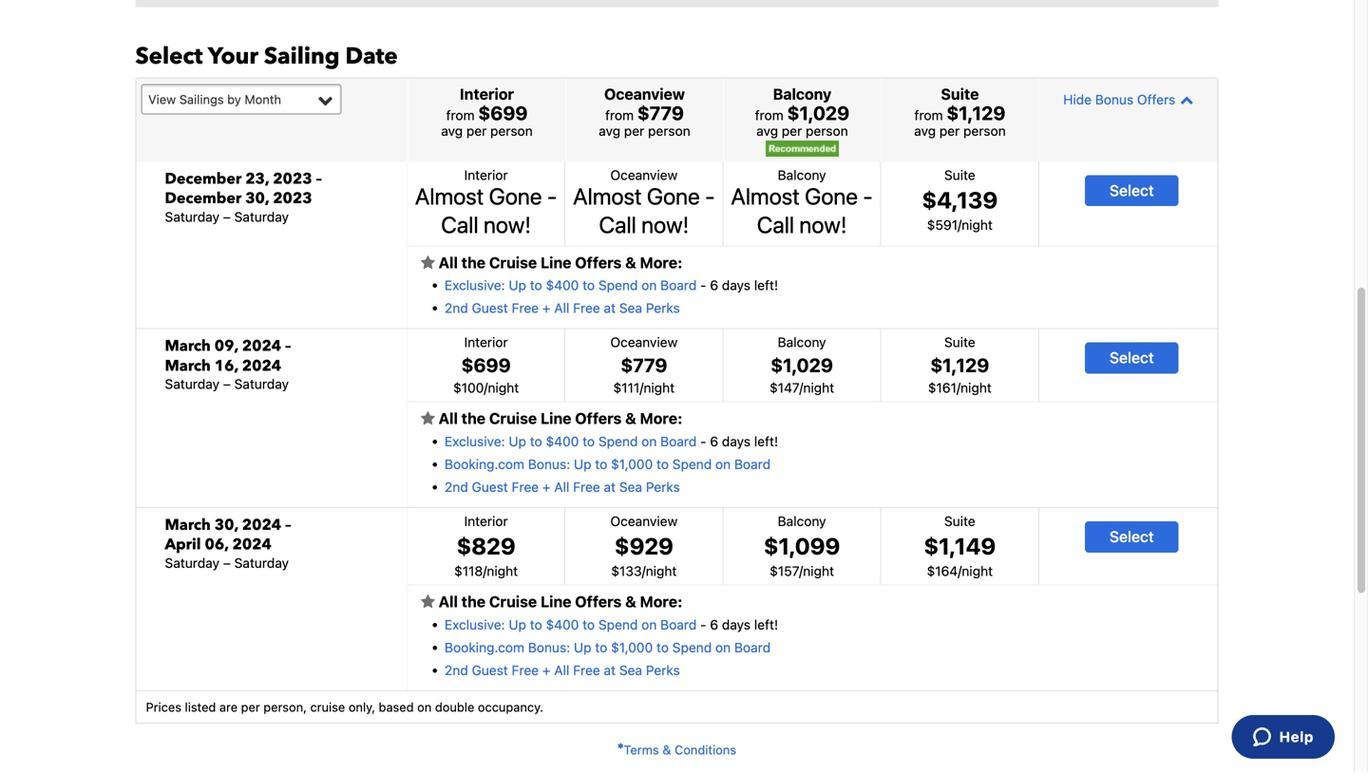 Task type: locate. For each thing, give the bounding box(es) containing it.
2 call from the left
[[599, 211, 637, 238]]

0 vertical spatial $400
[[546, 278, 579, 293]]

night for $4,139
[[962, 217, 993, 233]]

0 horizontal spatial almost
[[415, 183, 484, 209]]

person inside balcony from $1,029 avg per person
[[806, 123, 848, 139]]

exclusive:
[[445, 278, 505, 293], [445, 434, 505, 449], [445, 617, 505, 633]]

sea up $929
[[619, 479, 642, 495]]

0 vertical spatial exclusive: up to $400 to spend on board -                         6 days left! booking.com bonus: up to $1,000 to spend on board 2nd guest free + all free at sea perks
[[445, 434, 778, 495]]

3 days from the top
[[722, 617, 751, 633]]

left! down $147
[[754, 434, 778, 449]]

2 more: from the top
[[640, 410, 683, 428]]

0 vertical spatial line
[[541, 254, 572, 272]]

$779
[[638, 101, 684, 124], [621, 354, 667, 376]]

0 vertical spatial exclusive:
[[445, 278, 505, 293]]

all the cruise line offers & more:
[[435, 254, 683, 272], [435, 410, 683, 428], [435, 593, 683, 611]]

per for $1,129
[[940, 123, 960, 139]]

sailing
[[264, 41, 340, 72]]

& for $779
[[625, 410, 636, 428]]

+
[[542, 300, 551, 316], [542, 479, 551, 495], [542, 663, 551, 678]]

1 vertical spatial perks
[[646, 479, 680, 495]]

exclusive: up 'interior $699 $100 / night'
[[445, 278, 505, 293]]

select link
[[1085, 175, 1179, 206], [1085, 343, 1179, 374], [1085, 522, 1179, 553]]

night inside oceanview $929 $133 / night
[[646, 564, 677, 579]]

oceanview from $779 avg per person
[[599, 85, 691, 139]]

sea up oceanview $779 $111 / night
[[619, 300, 642, 316]]

1 vertical spatial left!
[[754, 434, 778, 449]]

more: for $779
[[640, 410, 683, 428]]

avg inside interior from $699 avg per person
[[441, 123, 463, 139]]

cruise down the interior $829 $118 / night
[[489, 593, 537, 611]]

3 avg from the left
[[757, 123, 778, 139]]

night down $929
[[646, 564, 677, 579]]

from for $1,029
[[755, 107, 784, 123]]

the down $118
[[462, 593, 486, 611]]

per up recommended image
[[782, 123, 802, 139]]

night inside the balcony $1,029 $147 / night
[[803, 380, 834, 396]]

interior inside interior almost gone - call now!
[[464, 167, 508, 183]]

suite inside suite $1,149 $164 / night
[[945, 514, 976, 529]]

0 vertical spatial all the cruise line offers & more:
[[435, 254, 683, 272]]

0 vertical spatial $699
[[478, 101, 528, 124]]

almost
[[415, 183, 484, 209], [573, 183, 642, 209], [731, 183, 800, 209]]

select for $1,099
[[1110, 528, 1154, 546]]

night right $161
[[961, 380, 992, 396]]

suite $1,149 $164 / night
[[924, 514, 996, 579]]

avg inside oceanview from $779 avg per person
[[599, 123, 621, 139]]

0 vertical spatial 2nd guest free + all free at sea perks link
[[445, 300, 680, 316]]

night down $4,139
[[962, 217, 993, 233]]

2 exclusive: from the top
[[445, 434, 505, 449]]

3 now! from the left
[[800, 211, 847, 238]]

1 vertical spatial more:
[[640, 410, 683, 428]]

2 cruise from the top
[[489, 410, 537, 428]]

1 vertical spatial sea
[[619, 479, 642, 495]]

call for oceanview almost gone - call now!
[[599, 211, 637, 238]]

1 vertical spatial guest
[[472, 479, 508, 495]]

2 all the cruise line offers & more: from the top
[[435, 410, 683, 428]]

/ inside oceanview $779 $111 / night
[[640, 380, 644, 396]]

exclusive: up to $400 to spend on board link for $779
[[445, 434, 697, 449]]

0 vertical spatial more:
[[640, 254, 683, 272]]

1 exclusive: up to $400 to spend on board link from the top
[[445, 278, 697, 293]]

the
[[462, 254, 486, 272], [462, 410, 486, 428], [462, 593, 486, 611]]

booking.com bonus: up to $1,000 to spend on board link for $779
[[445, 457, 771, 472]]

night inside balcony $1,099 $157 / night
[[803, 564, 834, 579]]

2 booking.com bonus: up to $1,000 to spend on board link from the top
[[445, 640, 771, 656]]

2 person from the left
[[648, 123, 691, 139]]

0 vertical spatial $779
[[638, 101, 684, 124]]

night right $100 on the left of page
[[488, 380, 519, 396]]

1 vertical spatial exclusive:
[[445, 434, 505, 449]]

2 2023 from the top
[[273, 188, 312, 209]]

3 at from the top
[[604, 663, 616, 678]]

per for $779
[[624, 123, 645, 139]]

perks up $929
[[646, 479, 680, 495]]

at
[[604, 300, 616, 316], [604, 479, 616, 495], [604, 663, 616, 678]]

almost down oceanview from $779 avg per person
[[573, 183, 642, 209]]

$1,000 for $929
[[611, 640, 653, 656]]

from inside interior from $699 avg per person
[[446, 107, 475, 123]]

terms & conditions
[[624, 743, 736, 757]]

- inside balcony almost gone - call now!
[[863, 183, 873, 209]]

select for $1,029
[[1110, 349, 1154, 367]]

$1,029 up $147
[[771, 354, 833, 376]]

+ for $699
[[542, 479, 551, 495]]

/ for $4,139
[[958, 217, 962, 233]]

exclusive: up to $400 to spend on board -                         6 days left! booking.com bonus: up to $1,000 to spend on board 2nd guest free + all free at sea perks down $111 in the left of the page
[[445, 434, 778, 495]]

double
[[435, 700, 475, 715]]

suite inside 'suite from $1,129 avg per person'
[[941, 85, 979, 103]]

all the cruise line offers & more: up exclusive: up to $400 to spend on board -                         6 days left! 2nd guest free + all free at sea perks
[[435, 254, 683, 272]]

offers up exclusive: up to $400 to spend on board -                         6 days left! 2nd guest free + all free at sea perks
[[575, 254, 622, 272]]

exclusive: down $118
[[445, 617, 505, 633]]

almost down interior from $699 avg per person
[[415, 183, 484, 209]]

almost for interior almost gone - call now!
[[415, 183, 484, 209]]

night inside 'interior $699 $100 / night'
[[488, 380, 519, 396]]

0 vertical spatial sea
[[619, 300, 642, 316]]

days
[[722, 278, 751, 293], [722, 434, 751, 449], [722, 617, 751, 633]]

1 avg from the left
[[441, 123, 463, 139]]

3 exclusive: from the top
[[445, 617, 505, 633]]

0 vertical spatial $1,000
[[611, 457, 653, 472]]

perks for $929
[[646, 663, 680, 678]]

call
[[441, 211, 479, 238], [599, 211, 637, 238], [757, 211, 794, 238]]

2 vertical spatial at
[[604, 663, 616, 678]]

night inside the interior $829 $118 / night
[[487, 564, 518, 579]]

are
[[219, 700, 238, 715]]

1 more: from the top
[[640, 254, 683, 272]]

march for $829
[[165, 515, 211, 536]]

2 vertical spatial left!
[[754, 617, 778, 633]]

person inside interior from $699 avg per person
[[490, 123, 533, 139]]

more:
[[640, 254, 683, 272], [640, 410, 683, 428], [640, 593, 683, 611]]

now! inside interior almost gone - call now!
[[484, 211, 531, 238]]

balcony almost gone - call now!
[[731, 167, 873, 238]]

person for $699
[[490, 123, 533, 139]]

3 guest from the top
[[472, 663, 508, 678]]

1 days from the top
[[722, 278, 751, 293]]

2 horizontal spatial almost
[[731, 183, 800, 209]]

march 30, 2024 – april 06, 2024 saturday – saturday
[[165, 515, 291, 571]]

1 vertical spatial booking.com
[[445, 640, 525, 656]]

$400 for $699
[[546, 434, 579, 449]]

1 vertical spatial the
[[462, 410, 486, 428]]

3 gone from the left
[[805, 183, 858, 209]]

gone down interior from $699 avg per person
[[489, 183, 542, 209]]

1 all the cruise line offers & more: from the top
[[435, 254, 683, 272]]

2 vertical spatial $400
[[546, 617, 579, 633]]

from up $4,139
[[915, 107, 943, 123]]

1 vertical spatial $1,129
[[931, 354, 990, 376]]

interior inside the interior $829 $118 / night
[[464, 514, 508, 529]]

select link for $1,129
[[1085, 343, 1179, 374]]

oceanview inside oceanview almost gone - call now!
[[611, 167, 678, 183]]

/ inside oceanview $929 $133 / night
[[642, 564, 646, 579]]

- inside exclusive: up to $400 to spend on board -                         6 days left! 2nd guest free + all free at sea perks
[[700, 278, 707, 293]]

0 horizontal spatial gone
[[489, 183, 542, 209]]

person up interior almost gone - call now! on the top left of the page
[[490, 123, 533, 139]]

left! up the balcony $1,029 $147 / night
[[754, 278, 778, 293]]

up inside exclusive: up to $400 to spend on board -                         6 days left! 2nd guest free + all free at sea perks
[[509, 278, 526, 293]]

1 star image from the top
[[421, 255, 435, 271]]

2 vertical spatial 2nd
[[445, 663, 468, 678]]

suite from $1,129 avg per person
[[914, 85, 1006, 139]]

oceanview inside oceanview from $779 avg per person
[[604, 85, 685, 103]]

exclusive: up to $400 to spend on board -                         6 days left! booking.com bonus: up to $1,000 to spend on board 2nd guest free + all free at sea perks for $929
[[445, 617, 778, 678]]

2 vertical spatial all the cruise line offers & more:
[[435, 593, 683, 611]]

almost inside interior almost gone - call now!
[[415, 183, 484, 209]]

bonus:
[[528, 457, 570, 472], [528, 640, 570, 656]]

2 6 from the top
[[710, 434, 718, 449]]

3 person from the left
[[806, 123, 848, 139]]

balcony up $147
[[778, 335, 826, 350]]

board
[[661, 278, 697, 293], [661, 434, 697, 449], [735, 457, 771, 472], [661, 617, 697, 633], [735, 640, 771, 656]]

booking.com bonus: up to $1,000 to spend on board link down $111 in the left of the page
[[445, 457, 771, 472]]

avg
[[441, 123, 463, 139], [599, 123, 621, 139], [757, 123, 778, 139], [914, 123, 936, 139]]

2 days from the top
[[722, 434, 751, 449]]

2 vertical spatial line
[[541, 593, 572, 611]]

0 vertical spatial +
[[542, 300, 551, 316]]

now! inside oceanview almost gone - call now!
[[642, 211, 689, 238]]

exclusive: up to $400 to spend on board link
[[445, 278, 697, 293], [445, 434, 697, 449], [445, 617, 697, 633]]

30, inside 'december 23, 2023 – december 30, 2023 saturday – saturday'
[[245, 188, 269, 209]]

0 vertical spatial booking.com bonus: up to $1,000 to spend on board link
[[445, 457, 771, 472]]

asterisk image
[[618, 743, 624, 750]]

& right terms
[[663, 743, 671, 757]]

0 vertical spatial the
[[462, 254, 486, 272]]

per right are
[[241, 700, 260, 715]]

0 vertical spatial cruise
[[489, 254, 537, 272]]

view sailings by month
[[148, 92, 281, 106]]

3 line from the top
[[541, 593, 572, 611]]

the for $829
[[462, 593, 486, 611]]

night for $1,099
[[803, 564, 834, 579]]

exclusive: up to $400 to spend on board -                         6 days left! 2nd guest free + all free at sea perks
[[445, 278, 778, 316]]

2 avg from the left
[[599, 123, 621, 139]]

exclusive: down $100 on the left of page
[[445, 434, 505, 449]]

star image
[[421, 255, 435, 271], [421, 412, 435, 427]]

exclusive: for $699
[[445, 434, 505, 449]]

$1,000 down $111 in the left of the page
[[611, 457, 653, 472]]

left!
[[754, 278, 778, 293], [754, 434, 778, 449], [754, 617, 778, 633]]

$400 inside exclusive: up to $400 to spend on board -                         6 days left! 2nd guest free + all free at sea perks
[[546, 278, 579, 293]]

per for $699
[[466, 123, 487, 139]]

-
[[547, 183, 557, 209], [705, 183, 715, 209], [863, 183, 873, 209], [700, 278, 707, 293], [700, 434, 707, 449], [700, 617, 707, 633]]

1 + from the top
[[542, 300, 551, 316]]

avg inside balcony from $1,029 avg per person
[[757, 123, 778, 139]]

1 vertical spatial $400
[[546, 434, 579, 449]]

2 gone from the left
[[647, 183, 700, 209]]

/ for $1,129
[[957, 380, 961, 396]]

call inside balcony almost gone - call now!
[[757, 211, 794, 238]]

2 $1,000 from the top
[[611, 640, 653, 656]]

gone down oceanview from $779 avg per person
[[647, 183, 700, 209]]

/ inside suite $1,149 $164 / night
[[958, 564, 962, 579]]

night down the $829
[[487, 564, 518, 579]]

free
[[512, 300, 539, 316], [573, 300, 600, 316], [512, 479, 539, 495], [573, 479, 600, 495], [512, 663, 539, 678], [573, 663, 600, 678]]

call inside interior almost gone - call now!
[[441, 211, 479, 238]]

6
[[710, 278, 718, 293], [710, 434, 718, 449], [710, 617, 718, 633]]

person inside oceanview from $779 avg per person
[[648, 123, 691, 139]]

exclusive: up to $400 to spend on board -                         6 days left! booking.com bonus: up to $1,000 to spend on board 2nd guest free + all free at sea perks
[[445, 434, 778, 495], [445, 617, 778, 678]]

avg up interior almost gone - call now! on the top left of the page
[[441, 123, 463, 139]]

$1,129 up $4,139
[[947, 101, 1006, 124]]

more: down oceanview $779 $111 / night
[[640, 410, 683, 428]]

per up $4,139
[[940, 123, 960, 139]]

to
[[530, 278, 542, 293], [583, 278, 595, 293], [530, 434, 542, 449], [583, 434, 595, 449], [595, 457, 608, 472], [657, 457, 669, 472], [530, 617, 542, 633], [583, 617, 595, 633], [595, 640, 608, 656], [657, 640, 669, 656]]

booking.com down $100 on the left of page
[[445, 457, 525, 472]]

$1,129 up $161
[[931, 354, 990, 376]]

perks up terms & conditions link
[[646, 663, 680, 678]]

offers
[[1137, 92, 1176, 107], [575, 254, 622, 272], [575, 410, 622, 428], [575, 593, 622, 611]]

2 horizontal spatial now!
[[800, 211, 847, 238]]

2 vertical spatial sea
[[619, 663, 642, 678]]

$133
[[611, 564, 642, 579]]

1 vertical spatial $1,000
[[611, 640, 653, 656]]

almost inside balcony almost gone - call now!
[[731, 183, 800, 209]]

$779 inside oceanview $779 $111 / night
[[621, 354, 667, 376]]

$1,029 inside balcony from $1,029 avg per person
[[787, 101, 850, 124]]

up
[[509, 278, 526, 293], [509, 434, 526, 449], [574, 457, 592, 472], [509, 617, 526, 633], [574, 640, 592, 656]]

1 horizontal spatial now!
[[642, 211, 689, 238]]

1 vertical spatial $699
[[461, 354, 511, 376]]

2 vertical spatial days
[[722, 617, 751, 633]]

3 call from the left
[[757, 211, 794, 238]]

/ inside suite $4,139 $591 / night
[[958, 217, 962, 233]]

$779 up $111 in the left of the page
[[621, 354, 667, 376]]

2 vertical spatial 2nd guest free + all free at sea perks link
[[445, 663, 680, 678]]

/ inside balcony $1,099 $157 / night
[[799, 564, 803, 579]]

december
[[165, 168, 242, 189], [165, 188, 242, 209]]

person for $1,029
[[806, 123, 848, 139]]

gone inside interior almost gone - call now!
[[489, 183, 542, 209]]

on
[[642, 278, 657, 293], [642, 434, 657, 449], [716, 457, 731, 472], [642, 617, 657, 633], [716, 640, 731, 656], [417, 700, 432, 715]]

2 2nd from the top
[[445, 479, 468, 495]]

/
[[958, 217, 962, 233], [484, 380, 488, 396], [640, 380, 644, 396], [799, 380, 803, 396], [957, 380, 961, 396], [483, 564, 487, 579], [642, 564, 646, 579], [799, 564, 803, 579], [958, 564, 962, 579]]

gone down recommended image
[[805, 183, 858, 209]]

1 vertical spatial $1,029
[[771, 354, 833, 376]]

guest up 'interior $699 $100 / night'
[[472, 300, 508, 316]]

night inside suite $4,139 $591 / night
[[962, 217, 993, 233]]

1 exclusive: from the top
[[445, 278, 505, 293]]

line for $829
[[541, 593, 572, 611]]

oceanview $929 $133 / night
[[611, 514, 678, 579]]

$1,129 inside 'suite from $1,129 avg per person'
[[947, 101, 1006, 124]]

1 almost from the left
[[415, 183, 484, 209]]

1 at from the top
[[604, 300, 616, 316]]

0 vertical spatial guest
[[472, 300, 508, 316]]

$400 for $829
[[546, 617, 579, 633]]

1 now! from the left
[[484, 211, 531, 238]]

gone inside balcony almost gone - call now!
[[805, 183, 858, 209]]

balcony for $1,099
[[778, 514, 826, 529]]

0 horizontal spatial 30,
[[215, 515, 238, 536]]

2 vertical spatial exclusive:
[[445, 617, 505, 633]]

1 bonus: from the top
[[528, 457, 570, 472]]

oceanview for $929
[[611, 514, 678, 529]]

perks up oceanview $779 $111 / night
[[646, 300, 680, 316]]

2 perks from the top
[[646, 479, 680, 495]]

2023
[[273, 168, 312, 189], [273, 188, 312, 209]]

board up oceanview $779 $111 / night
[[661, 278, 697, 293]]

3 march from the top
[[165, 515, 211, 536]]

avg up $4,139
[[914, 123, 936, 139]]

2 exclusive: up to $400 to spend on board -                         6 days left! booking.com bonus: up to $1,000 to spend on board 2nd guest free + all free at sea perks from the top
[[445, 617, 778, 678]]

saturday
[[165, 209, 219, 225], [234, 209, 289, 225], [165, 376, 219, 392], [234, 376, 289, 392], [165, 555, 219, 571], [234, 555, 289, 571]]

3 6 from the top
[[710, 617, 718, 633]]

booking.com bonus: up to $1,000 to spend on board link down $133
[[445, 640, 771, 656]]

2 vertical spatial select link
[[1085, 522, 1179, 553]]

from inside balcony from $1,029 avg per person
[[755, 107, 784, 123]]

3 perks from the top
[[646, 663, 680, 678]]

$699 inside interior from $699 avg per person
[[478, 101, 528, 124]]

1 vertical spatial select link
[[1085, 343, 1179, 374]]

$1,029 up recommended image
[[787, 101, 850, 124]]

0 vertical spatial $1,029
[[787, 101, 850, 124]]

2 vertical spatial +
[[542, 663, 551, 678]]

2 vertical spatial perks
[[646, 663, 680, 678]]

1 december from the top
[[165, 168, 242, 189]]

1 exclusive: up to $400 to spend on board -                         6 days left! booking.com bonus: up to $1,000 to spend on board 2nd guest free + all free at sea perks from the top
[[445, 434, 778, 495]]

/ inside the interior $829 $118 / night
[[483, 564, 487, 579]]

1 booking.com bonus: up to $1,000 to spend on board link from the top
[[445, 457, 771, 472]]

1 vertical spatial $779
[[621, 354, 667, 376]]

guest
[[472, 300, 508, 316], [472, 479, 508, 495], [472, 663, 508, 678]]

1 horizontal spatial almost
[[573, 183, 642, 209]]

spend
[[599, 278, 638, 293], [599, 434, 638, 449], [673, 457, 712, 472], [599, 617, 638, 633], [673, 640, 712, 656]]

suite $4,139 $591 / night
[[922, 167, 998, 233]]

1 vertical spatial 30,
[[215, 515, 238, 536]]

all the cruise line offers & more: down $111 in the left of the page
[[435, 410, 683, 428]]

2 almost from the left
[[573, 183, 642, 209]]

night inside suite $1,129 $161 / night
[[961, 380, 992, 396]]

0 vertical spatial booking.com
[[445, 457, 525, 472]]

2 vertical spatial guest
[[472, 663, 508, 678]]

3 + from the top
[[542, 663, 551, 678]]

2nd up double
[[445, 663, 468, 678]]

march for $699
[[165, 336, 211, 357]]

1 vertical spatial at
[[604, 479, 616, 495]]

the down $100 on the left of page
[[462, 410, 486, 428]]

2 2nd guest free + all free at sea perks link from the top
[[445, 479, 680, 495]]

2 the from the top
[[462, 410, 486, 428]]

almost inside oceanview almost gone - call now!
[[573, 183, 642, 209]]

3 cruise from the top
[[489, 593, 537, 611]]

days for $1,099
[[722, 617, 751, 633]]

exclusive: up to $400 to spend on board -                         6 days left! booking.com bonus: up to $1,000 to spend on board 2nd guest free + all free at sea perks for $779
[[445, 434, 778, 495]]

2nd guest free + all free at sea perks link for $829
[[445, 663, 680, 678]]

balcony down recommended image
[[778, 167, 826, 183]]

$1,000
[[611, 457, 653, 472], [611, 640, 653, 656]]

$100
[[453, 380, 484, 396]]

exclusive: up to $400 to spend on board link for almost gone - call now!
[[445, 278, 697, 293]]

3 from from the left
[[755, 107, 784, 123]]

balcony for almost
[[778, 167, 826, 183]]

1 $400 from the top
[[546, 278, 579, 293]]

cruise down interior almost gone - call now! on the top left of the page
[[489, 254, 537, 272]]

avg up oceanview almost gone - call now!
[[599, 123, 621, 139]]

& down $133
[[625, 593, 636, 611]]

& down $111 in the left of the page
[[625, 410, 636, 428]]

2 left! from the top
[[754, 434, 778, 449]]

gone inside oceanview almost gone - call now!
[[647, 183, 700, 209]]

cruise
[[489, 254, 537, 272], [489, 410, 537, 428], [489, 593, 537, 611]]

/ for $1,029
[[799, 380, 803, 396]]

on inside exclusive: up to $400 to spend on board -                         6 days left! 2nd guest free + all free at sea perks
[[642, 278, 657, 293]]

1 call from the left
[[441, 211, 479, 238]]

star image
[[421, 595, 435, 610]]

perks for $779
[[646, 479, 680, 495]]

from up recommended image
[[755, 107, 784, 123]]

3 all the cruise line offers & more: from the top
[[435, 593, 683, 611]]

almost down recommended image
[[731, 183, 800, 209]]

$111
[[613, 380, 640, 396]]

sailing list element
[[136, 162, 1218, 692]]

& up exclusive: up to $400 to spend on board -                         6 days left! 2nd guest free + all free at sea perks
[[625, 254, 636, 272]]

1 guest from the top
[[472, 300, 508, 316]]

1 $1,000 from the top
[[611, 457, 653, 472]]

night right $147
[[803, 380, 834, 396]]

0 vertical spatial perks
[[646, 300, 680, 316]]

night inside suite $1,149 $164 / night
[[962, 564, 993, 579]]

06,
[[205, 535, 229, 556]]

april
[[165, 535, 201, 556]]

night for $1,149
[[962, 564, 993, 579]]

1 sea from the top
[[619, 300, 642, 316]]

3 the from the top
[[462, 593, 486, 611]]

2 select link from the top
[[1085, 343, 1179, 374]]

0 vertical spatial days
[[722, 278, 751, 293]]

0 vertical spatial $1,129
[[947, 101, 1006, 124]]

balcony for $1,029
[[778, 335, 826, 350]]

2 guest from the top
[[472, 479, 508, 495]]

0 horizontal spatial now!
[[484, 211, 531, 238]]

2 sea from the top
[[619, 479, 642, 495]]

3 select link from the top
[[1085, 522, 1179, 553]]

offers down $133
[[575, 593, 622, 611]]

/ inside 'interior $699 $100 / night'
[[484, 380, 488, 396]]

night down $1,099
[[803, 564, 834, 579]]

2 vertical spatial 6
[[710, 617, 718, 633]]

1 the from the top
[[462, 254, 486, 272]]

0 vertical spatial 2nd
[[445, 300, 468, 316]]

2 from from the left
[[605, 107, 634, 123]]

3 exclusive: up to $400 to spend on board link from the top
[[445, 617, 697, 633]]

2 booking.com from the top
[[445, 640, 525, 656]]

1 person from the left
[[490, 123, 533, 139]]

$400
[[546, 278, 579, 293], [546, 434, 579, 449], [546, 617, 579, 633]]

sea inside exclusive: up to $400 to spend on board -                         6 days left! 2nd guest free + all free at sea perks
[[619, 300, 642, 316]]

night right $111 in the left of the page
[[644, 380, 675, 396]]

person inside 'suite from $1,129 avg per person'
[[964, 123, 1006, 139]]

$699 up interior almost gone - call now! on the top left of the page
[[478, 101, 528, 124]]

interior inside interior from $699 avg per person
[[460, 85, 514, 103]]

0 vertical spatial star image
[[421, 255, 435, 271]]

2 vertical spatial exclusive: up to $400 to spend on board link
[[445, 617, 697, 633]]

balcony inside balcony from $1,029 avg per person
[[773, 85, 832, 103]]

board down $147
[[735, 457, 771, 472]]

2 exclusive: up to $400 to spend on board link from the top
[[445, 434, 697, 449]]

offers inside 'link'
[[1137, 92, 1176, 107]]

cruise for $829
[[489, 593, 537, 611]]

balcony up $1,099
[[778, 514, 826, 529]]

0 vertical spatial 6
[[710, 278, 718, 293]]

night inside oceanview $779 $111 / night
[[644, 380, 675, 396]]

interior from $699 avg per person
[[441, 85, 533, 139]]

person up oceanview almost gone - call now!
[[648, 123, 691, 139]]

hide bonus offers link
[[1044, 83, 1213, 116]]

1 2023 from the top
[[273, 168, 312, 189]]

2 horizontal spatial gone
[[805, 183, 858, 209]]

offers right bonus
[[1137, 92, 1176, 107]]

balcony inside the balcony $1,029 $147 / night
[[778, 335, 826, 350]]

1 horizontal spatial gone
[[647, 183, 700, 209]]

2 $400 from the top
[[546, 434, 579, 449]]

oceanview for from
[[604, 85, 685, 103]]

2 + from the top
[[542, 479, 551, 495]]

offers down $111 in the left of the page
[[575, 410, 622, 428]]

$699
[[478, 101, 528, 124], [461, 354, 511, 376]]

offers for $1,099
[[575, 593, 622, 611]]

balcony inside balcony almost gone - call now!
[[778, 167, 826, 183]]

2nd
[[445, 300, 468, 316], [445, 479, 468, 495], [445, 663, 468, 678]]

$1,029
[[787, 101, 850, 124], [771, 354, 833, 376]]

person
[[490, 123, 533, 139], [648, 123, 691, 139], [806, 123, 848, 139], [964, 123, 1006, 139]]

1 vertical spatial 2nd
[[445, 479, 468, 495]]

oceanview for $779
[[611, 335, 678, 350]]

1 cruise from the top
[[489, 254, 537, 272]]

3 almost from the left
[[731, 183, 800, 209]]

1 line from the top
[[541, 254, 572, 272]]

1 gone from the left
[[489, 183, 542, 209]]

2 at from the top
[[604, 479, 616, 495]]

avg up recommended image
[[757, 123, 778, 139]]

$591
[[927, 217, 958, 233]]

/ inside suite $1,129 $161 / night
[[957, 380, 961, 396]]

sea up asterisk icon
[[619, 663, 642, 678]]

booking.com up occupancy.
[[445, 640, 525, 656]]

$699 up $100 on the left of page
[[461, 354, 511, 376]]

suite inside suite $1,129 $161 / night
[[945, 335, 976, 350]]

from inside oceanview from $779 avg per person
[[605, 107, 634, 123]]

perks
[[646, 300, 680, 316], [646, 479, 680, 495], [646, 663, 680, 678]]

0 horizontal spatial call
[[441, 211, 479, 238]]

0 vertical spatial select link
[[1085, 175, 1179, 206]]

interior inside 'interior $699 $100 / night'
[[464, 335, 508, 350]]

per up oceanview almost gone - call now!
[[624, 123, 645, 139]]

balcony up recommended image
[[773, 85, 832, 103]]

avg inside 'suite from $1,129 avg per person'
[[914, 123, 936, 139]]

3 2nd guest free + all free at sea perks link from the top
[[445, 663, 680, 678]]

1 vertical spatial line
[[541, 410, 572, 428]]

1 2nd from the top
[[445, 300, 468, 316]]

$779 up oceanview almost gone - call now!
[[638, 101, 684, 124]]

0 vertical spatial 30,
[[245, 188, 269, 209]]

from for $779
[[605, 107, 634, 123]]

4 from from the left
[[915, 107, 943, 123]]

guest up occupancy.
[[472, 663, 508, 678]]

now! for interior almost gone - call now!
[[484, 211, 531, 238]]

$1,129 inside suite $1,129 $161 / night
[[931, 354, 990, 376]]

left! down $157 on the bottom right of page
[[754, 617, 778, 633]]

1 perks from the top
[[646, 300, 680, 316]]

2 march from the top
[[165, 356, 211, 377]]

guest up the $829
[[472, 479, 508, 495]]

now!
[[484, 211, 531, 238], [642, 211, 689, 238], [800, 211, 847, 238]]

from
[[446, 107, 475, 123], [605, 107, 634, 123], [755, 107, 784, 123], [915, 107, 943, 123]]

night down $1,149 at the bottom of page
[[962, 564, 993, 579]]

3 left! from the top
[[754, 617, 778, 633]]

person for $779
[[648, 123, 691, 139]]

1 horizontal spatial 30,
[[245, 188, 269, 209]]

$1,000 down $133
[[611, 640, 653, 656]]

4 avg from the left
[[914, 123, 936, 139]]

from inside 'suite from $1,129 avg per person'
[[915, 107, 943, 123]]

more: up exclusive: up to $400 to spend on board -                         6 days left! 2nd guest free + all free at sea perks
[[640, 254, 683, 272]]

2nd for $699
[[445, 479, 468, 495]]

1 vertical spatial bonus:
[[528, 640, 570, 656]]

1 from from the left
[[446, 107, 475, 123]]

booking.com for $699
[[445, 457, 525, 472]]

3 sea from the top
[[619, 663, 642, 678]]

/ for $779
[[640, 380, 644, 396]]

1 vertical spatial 2nd guest free + all free at sea perks link
[[445, 479, 680, 495]]

per up interior almost gone - call now! on the top left of the page
[[466, 123, 487, 139]]

per inside 'suite from $1,129 avg per person'
[[940, 123, 960, 139]]

/ inside the balcony $1,029 $147 / night
[[799, 380, 803, 396]]

per inside interior from $699 avg per person
[[466, 123, 487, 139]]

1 march from the top
[[165, 336, 211, 357]]

now! inside balcony almost gone - call now!
[[800, 211, 847, 238]]

balcony inside balcony $1,099 $157 / night
[[778, 514, 826, 529]]

1 vertical spatial all the cruise line offers & more:
[[435, 410, 683, 428]]

oceanview
[[604, 85, 685, 103], [611, 167, 678, 183], [611, 335, 678, 350], [611, 514, 678, 529]]

1 vertical spatial 6
[[710, 434, 718, 449]]

more: for almost gone - call now!
[[640, 254, 683, 272]]

all
[[439, 254, 458, 272], [554, 300, 570, 316], [439, 410, 458, 428], [554, 479, 570, 495], [439, 593, 458, 611], [554, 663, 570, 678]]

0 vertical spatial at
[[604, 300, 616, 316]]

all the cruise line offers & more: down $133
[[435, 593, 683, 611]]

march inside march 30, 2024 – april 06, 2024 saturday – saturday
[[165, 515, 211, 536]]

gone
[[489, 183, 542, 209], [647, 183, 700, 209], [805, 183, 858, 209]]

suite inside suite $4,139 $591 / night
[[945, 167, 976, 183]]

1 horizontal spatial call
[[599, 211, 637, 238]]

exclusive: up to $400 to spend on board -                         6 days left! booking.com bonus: up to $1,000 to spend on board 2nd guest free + all free at sea perks down $133
[[445, 617, 778, 678]]

$147
[[770, 380, 799, 396]]

1 booking.com from the top
[[445, 457, 525, 472]]

4 person from the left
[[964, 123, 1006, 139]]

recommended image
[[766, 140, 839, 157]]

per inside oceanview from $779 avg per person
[[624, 123, 645, 139]]

suite for $1,149
[[945, 514, 976, 529]]

person up recommended image
[[806, 123, 848, 139]]

the down interior almost gone - call now! on the top left of the page
[[462, 254, 486, 272]]

1 vertical spatial +
[[542, 479, 551, 495]]

march
[[165, 336, 211, 357], [165, 356, 211, 377], [165, 515, 211, 536]]

per inside balcony from $1,029 avg per person
[[782, 123, 802, 139]]

from up interior almost gone - call now! on the top left of the page
[[446, 107, 475, 123]]

3 more: from the top
[[640, 593, 683, 611]]

1 vertical spatial cruise
[[489, 410, 537, 428]]

$829
[[457, 533, 516, 560]]

2 vertical spatial more:
[[640, 593, 683, 611]]

2 vertical spatial the
[[462, 593, 486, 611]]

month
[[245, 92, 281, 106]]

from up oceanview almost gone - call now!
[[605, 107, 634, 123]]

almost for balcony almost gone - call now!
[[731, 183, 800, 209]]

2 line from the top
[[541, 410, 572, 428]]

gone for oceanview almost gone - call now!
[[647, 183, 700, 209]]

2 vertical spatial cruise
[[489, 593, 537, 611]]

2 bonus: from the top
[[528, 640, 570, 656]]

1 select link from the top
[[1085, 175, 1179, 206]]

cruise for almost gone - call now!
[[489, 254, 537, 272]]

1 vertical spatial booking.com bonus: up to $1,000 to spend on board link
[[445, 640, 771, 656]]

3 2nd from the top
[[445, 663, 468, 678]]

booking.com
[[445, 457, 525, 472], [445, 640, 525, 656]]

2nd up 'interior $699 $100 / night'
[[445, 300, 468, 316]]

2 now! from the left
[[642, 211, 689, 238]]

0 vertical spatial left!
[[754, 278, 778, 293]]

1 vertical spatial exclusive: up to $400 to spend on board -                         6 days left! booking.com bonus: up to $1,000 to spend on board 2nd guest free + all free at sea perks
[[445, 617, 778, 678]]

1 vertical spatial days
[[722, 434, 751, 449]]

line
[[541, 254, 572, 272], [541, 410, 572, 428], [541, 593, 572, 611]]

call inside oceanview almost gone - call now!
[[599, 211, 637, 238]]

person up $4,139
[[964, 123, 1006, 139]]

1 6 from the top
[[710, 278, 718, 293]]

cruise for $699
[[489, 410, 537, 428]]

1 vertical spatial star image
[[421, 412, 435, 427]]

cruise down 'interior $699 $100 / night'
[[489, 410, 537, 428]]

2 star image from the top
[[421, 412, 435, 427]]

2 horizontal spatial call
[[757, 211, 794, 238]]

call for interior almost gone - call now!
[[441, 211, 479, 238]]

30, inside march 30, 2024 – april 06, 2024 saturday – saturday
[[215, 515, 238, 536]]

3 $400 from the top
[[546, 617, 579, 633]]

more: down $133
[[640, 593, 683, 611]]

0 vertical spatial bonus:
[[528, 457, 570, 472]]

avg for $1,129
[[914, 123, 936, 139]]

0 vertical spatial exclusive: up to $400 to spend on board link
[[445, 278, 697, 293]]

2nd up the $829
[[445, 479, 468, 495]]

1 vertical spatial exclusive: up to $400 to spend on board link
[[445, 434, 697, 449]]

1 left! from the top
[[754, 278, 778, 293]]



Task type: describe. For each thing, give the bounding box(es) containing it.
left! for $1,029
[[754, 434, 778, 449]]

prices
[[146, 700, 181, 715]]

balcony for from
[[773, 85, 832, 103]]

person,
[[264, 700, 307, 715]]

2nd inside exclusive: up to $400 to spend on board -                         6 days left! 2nd guest free + all free at sea perks
[[445, 300, 468, 316]]

6 for $779
[[710, 434, 718, 449]]

$164
[[927, 564, 958, 579]]

1 2nd guest free + all free at sea perks link from the top
[[445, 300, 680, 316]]

by
[[227, 92, 241, 106]]

offers for almost gone - call now!
[[575, 254, 622, 272]]

$929
[[615, 533, 674, 560]]

bonus: for $829
[[528, 640, 570, 656]]

& for almost gone - call now!
[[625, 254, 636, 272]]

$1,000 for $779
[[611, 457, 653, 472]]

only,
[[349, 700, 375, 715]]

exclusive: for $829
[[445, 617, 505, 633]]

/ for $1,149
[[958, 564, 962, 579]]

more: for $929
[[640, 593, 683, 611]]

sailings
[[179, 92, 224, 106]]

select link for $1,149
[[1085, 522, 1179, 553]]

exclusive: inside exclusive: up to $400 to spend on board -                         6 days left! 2nd guest free + all free at sea perks
[[445, 278, 505, 293]]

occupancy.
[[478, 700, 543, 715]]

night for $779
[[644, 380, 675, 396]]

select link for $4,139
[[1085, 175, 1179, 206]]

interior for from
[[460, 85, 514, 103]]

days inside exclusive: up to $400 to spend on board -                         6 days left! 2nd guest free + all free at sea perks
[[722, 278, 751, 293]]

cruise
[[310, 700, 345, 715]]

exclusive: up to $400 to spend on board link for $929
[[445, 617, 697, 633]]

$118
[[454, 564, 483, 579]]

now! for balcony almost gone - call now!
[[800, 211, 847, 238]]

bonus: for $699
[[528, 457, 570, 472]]

gone for interior almost gone - call now!
[[489, 183, 542, 209]]

terms & conditions link
[[618, 743, 736, 757]]

16,
[[215, 356, 238, 377]]

$1,029 inside the balcony $1,029 $147 / night
[[771, 354, 833, 376]]

interior $829 $118 / night
[[454, 514, 518, 579]]

conditions
[[675, 743, 736, 757]]

23,
[[245, 168, 269, 189]]

terms
[[624, 743, 659, 757]]

6 inside exclusive: up to $400 to spend on board -                         6 days left! 2nd guest free + all free at sea perks
[[710, 278, 718, 293]]

2 december from the top
[[165, 188, 242, 209]]

line for $699
[[541, 410, 572, 428]]

board inside exclusive: up to $400 to spend on board -                         6 days left! 2nd guest free + all free at sea perks
[[661, 278, 697, 293]]

bonus
[[1095, 92, 1134, 107]]

march 09, 2024 – march 16, 2024 saturday – saturday
[[165, 336, 291, 392]]

suite for $4,139
[[945, 167, 976, 183]]

all the cruise line offers & more: for almost gone - call now!
[[435, 254, 683, 272]]

prices listed are per person, cruise only, based on double occupancy.
[[146, 700, 543, 715]]

night for $829
[[487, 564, 518, 579]]

at for $929
[[604, 663, 616, 678]]

avg for $779
[[599, 123, 621, 139]]

star image for almost gone - call now!
[[421, 255, 435, 271]]

$4,139
[[922, 187, 998, 213]]

$157
[[770, 564, 799, 579]]

photo gallery image thumbnails navigation
[[135, 0, 1219, 7]]

days for $1,029
[[722, 434, 751, 449]]

all the cruise line offers & more: for $699
[[435, 410, 683, 428]]

oceanview almost gone - call now!
[[573, 167, 715, 238]]

& for $929
[[625, 593, 636, 611]]

now! for oceanview almost gone - call now!
[[642, 211, 689, 238]]

almost for oceanview almost gone - call now!
[[573, 183, 642, 209]]

date
[[345, 41, 398, 72]]

oceanview $779 $111 / night
[[611, 335, 678, 396]]

2nd for $829
[[445, 663, 468, 678]]

/ for $829
[[483, 564, 487, 579]]

+ for $829
[[542, 663, 551, 678]]

suite for $1,129
[[945, 335, 976, 350]]

suite $1,129 $161 / night
[[928, 335, 992, 396]]

booking.com for $829
[[445, 640, 525, 656]]

hide bonus offers
[[1064, 92, 1176, 107]]

guest inside exclusive: up to $400 to spend on board -                         6 days left! 2nd guest free + all free at sea perks
[[472, 300, 508, 316]]

interior almost gone - call now!
[[415, 167, 557, 238]]

oceanview for almost
[[611, 167, 678, 183]]

balcony $1,099 $157 / night
[[764, 514, 840, 579]]

2nd guest free + all free at sea perks link for $699
[[445, 479, 680, 495]]

based
[[379, 700, 414, 715]]

interior for $829
[[464, 514, 508, 529]]

gone for balcony almost gone - call now!
[[805, 183, 858, 209]]

your
[[208, 41, 258, 72]]

offers for $1,029
[[575, 410, 622, 428]]

interior for almost
[[464, 167, 508, 183]]

interior for $699
[[464, 335, 508, 350]]

board down oceanview $929 $133 / night
[[661, 617, 697, 633]]

select your sailing date
[[135, 41, 398, 72]]

$1,149
[[924, 533, 996, 560]]

from for $1,129
[[915, 107, 943, 123]]

at for $779
[[604, 479, 616, 495]]

balcony from $1,029 avg per person
[[755, 85, 850, 139]]

interior $699 $100 / night
[[453, 335, 519, 396]]

december 23, 2023 – december 30, 2023 saturday – saturday
[[165, 168, 322, 225]]

view sailings by month link
[[141, 84, 342, 115]]

night for $1,129
[[961, 380, 992, 396]]

suite for from
[[941, 85, 979, 103]]

$161
[[928, 380, 957, 396]]

all inside exclusive: up to $400 to spend on board -                         6 days left! 2nd guest free + all free at sea perks
[[554, 300, 570, 316]]

at inside exclusive: up to $400 to spend on board -                         6 days left! 2nd guest free + all free at sea perks
[[604, 300, 616, 316]]

spend inside exclusive: up to $400 to spend on board -                         6 days left! 2nd guest free + all free at sea perks
[[599, 278, 638, 293]]

$1,099
[[764, 533, 840, 560]]

chevron up image
[[1176, 93, 1194, 106]]

/ for $929
[[642, 564, 646, 579]]

booking.com bonus: up to $1,000 to spend on board link for $929
[[445, 640, 771, 656]]

from for $699
[[446, 107, 475, 123]]

listed
[[185, 700, 216, 715]]

the for $699
[[462, 410, 486, 428]]

sea for $779
[[619, 479, 642, 495]]

/ for $1,099
[[799, 564, 803, 579]]

select for almost gone - call now!
[[1110, 181, 1154, 199]]

perks inside exclusive: up to $400 to spend on board -                         6 days left! 2nd guest free + all free at sea perks
[[646, 300, 680, 316]]

hide
[[1064, 92, 1092, 107]]

- inside oceanview almost gone - call now!
[[705, 183, 715, 209]]

guest for $699
[[472, 479, 508, 495]]

avg for $699
[[441, 123, 463, 139]]

09,
[[215, 336, 238, 357]]

board down oceanview $779 $111 / night
[[661, 434, 697, 449]]

balcony $1,029 $147 / night
[[770, 335, 834, 396]]

line for almost gone - call now!
[[541, 254, 572, 272]]

night for $699
[[488, 380, 519, 396]]

left! inside exclusive: up to $400 to spend on board -                         6 days left! 2nd guest free + all free at sea perks
[[754, 278, 778, 293]]

+ inside exclusive: up to $400 to spend on board -                         6 days left! 2nd guest free + all free at sea perks
[[542, 300, 551, 316]]

the for almost gone - call now!
[[462, 254, 486, 272]]

night for $929
[[646, 564, 677, 579]]

sea for $929
[[619, 663, 642, 678]]

star image for $699
[[421, 412, 435, 427]]

view
[[148, 92, 176, 106]]

$779 inside oceanview from $779 avg per person
[[638, 101, 684, 124]]

$699 inside 'interior $699 $100 / night'
[[461, 354, 511, 376]]

board down $157 on the bottom right of page
[[735, 640, 771, 656]]

- inside interior almost gone - call now!
[[547, 183, 557, 209]]

guest for $829
[[472, 663, 508, 678]]

per for $1,029
[[782, 123, 802, 139]]



Task type: vqa. For each thing, say whether or not it's contained in the screenshot.


